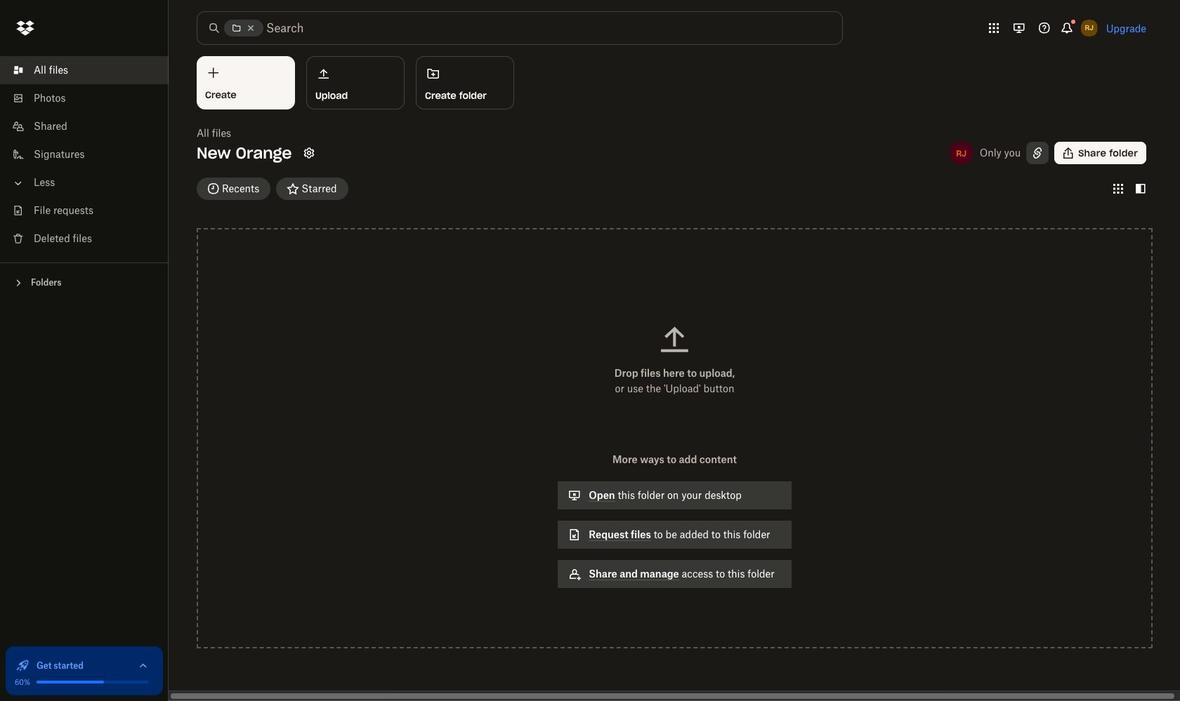 Task type: describe. For each thing, give the bounding box(es) containing it.
dropbox image
[[11, 14, 39, 42]]

less image
[[11, 176, 25, 190]]



Task type: vqa. For each thing, say whether or not it's contained in the screenshot.
Getting Started Progress progress bar
yes



Task type: locate. For each thing, give the bounding box(es) containing it.
list item
[[0, 56, 169, 84]]

list
[[0, 48, 169, 263]]

getting started progress progress bar
[[37, 681, 104, 684]]

folder settings image
[[300, 145, 317, 162]]

Search in folder "New Orange" text field
[[266, 20, 813, 37]]



